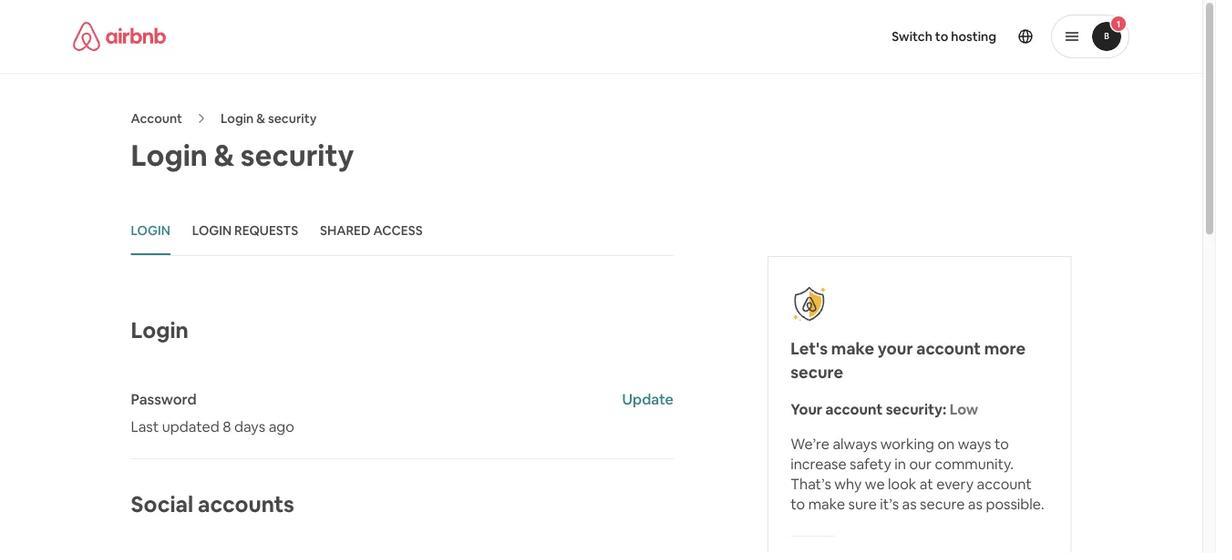 Task type: vqa. For each thing, say whether or not it's contained in the screenshot.
LOGIN corresponding to LOGIN
yes



Task type: describe. For each thing, give the bounding box(es) containing it.
account link
[[131, 110, 182, 127]]

1 vertical spatial login & security
[[131, 136, 354, 174]]

0 vertical spatial login
[[221, 110, 254, 127]]

2 as from the left
[[968, 495, 983, 513]]

we
[[865, 475, 885, 493]]

ways
[[958, 435, 992, 453]]

let's make your account more secure
[[791, 338, 1026, 384]]

low
[[950, 400, 979, 419]]

updated
[[162, 417, 220, 436]]

login button
[[131, 208, 170, 255]]

sure
[[849, 495, 877, 513]]

to inside profile element
[[936, 28, 949, 45]]

working
[[881, 435, 935, 453]]

access
[[374, 223, 423, 239]]

8
[[223, 417, 231, 436]]

tab list containing login
[[131, 208, 674, 256]]

that's
[[791, 475, 832, 493]]

update
[[622, 390, 674, 409]]

your
[[878, 338, 913, 360]]

account
[[131, 110, 182, 127]]

every
[[937, 475, 974, 493]]

our
[[910, 455, 932, 473]]

secure inside let's make your account more secure
[[791, 362, 844, 384]]

we're
[[791, 435, 830, 453]]

your account security: low
[[791, 400, 979, 419]]

why
[[835, 475, 862, 493]]

1 button
[[1052, 15, 1130, 58]]

at
[[920, 475, 934, 493]]

accounts
[[198, 490, 294, 518]]

social accounts
[[131, 490, 294, 518]]

it's
[[880, 495, 899, 513]]

switch to hosting link
[[881, 17, 1008, 56]]

secure inside we're always working on ways to increase safety in our community. that's why we look at every account to make sure it's as secure as possible.
[[920, 495, 965, 513]]

switch to hosting
[[892, 28, 997, 45]]

your
[[791, 400, 823, 419]]

hosting
[[951, 28, 997, 45]]

possible.
[[986, 495, 1045, 513]]

2 vertical spatial login
[[131, 316, 189, 344]]



Task type: locate. For each thing, give the bounding box(es) containing it.
1 login from the left
[[131, 223, 170, 239]]

on
[[938, 435, 955, 453]]

login for login
[[131, 223, 170, 239]]

2 login from the left
[[192, 223, 232, 239]]

0 vertical spatial to
[[936, 28, 949, 45]]

login up the password at the left
[[131, 316, 189, 344]]

1 vertical spatial make
[[809, 495, 845, 513]]

safety
[[850, 455, 892, 473]]

0 horizontal spatial &
[[214, 136, 234, 174]]

security:
[[886, 400, 947, 419]]

in
[[895, 455, 906, 473]]

to down "that's"
[[791, 495, 805, 513]]

0 vertical spatial &
[[256, 110, 265, 127]]

login inside 'login requests' button
[[192, 223, 232, 239]]

profile element
[[623, 0, 1130, 73]]

1 vertical spatial &
[[214, 136, 234, 174]]

as down "every" in the right bottom of the page
[[968, 495, 983, 513]]

1 as from the left
[[902, 495, 917, 513]]

1 horizontal spatial login
[[192, 223, 232, 239]]

we're always working on ways to increase safety in our community. that's why we look at every account to make sure it's as secure as possible.
[[791, 435, 1045, 513]]

1 horizontal spatial as
[[968, 495, 983, 513]]

2 vertical spatial account
[[977, 475, 1032, 493]]

account inside we're always working on ways to increase safety in our community. that's why we look at every account to make sure it's as secure as possible.
[[977, 475, 1032, 493]]

password last updated 8 days ago
[[131, 390, 294, 436]]

social
[[131, 490, 193, 518]]

more
[[985, 338, 1026, 360]]

increase
[[791, 455, 847, 473]]

account up always
[[826, 400, 883, 419]]

shared access button
[[320, 208, 423, 255]]

&
[[256, 110, 265, 127], [214, 136, 234, 174]]

last
[[131, 417, 159, 436]]

account up possible. at right bottom
[[977, 475, 1032, 493]]

account inside let's make your account more secure
[[917, 338, 981, 360]]

make left "your"
[[832, 338, 875, 360]]

0 vertical spatial account
[[917, 338, 981, 360]]

1 vertical spatial login
[[131, 136, 208, 174]]

ago
[[269, 417, 294, 436]]

update button
[[622, 389, 674, 409]]

0 horizontal spatial login
[[131, 223, 170, 239]]

shared access
[[320, 223, 423, 239]]

secure down "every" in the right bottom of the page
[[920, 495, 965, 513]]

1 horizontal spatial secure
[[920, 495, 965, 513]]

1 vertical spatial secure
[[920, 495, 965, 513]]

0 vertical spatial login & security
[[221, 110, 317, 127]]

login requests
[[192, 223, 298, 239]]

0 vertical spatial secure
[[791, 362, 844, 384]]

1 vertical spatial account
[[826, 400, 883, 419]]

tab list
[[131, 208, 674, 256]]

account right "your"
[[917, 338, 981, 360]]

let's
[[791, 338, 828, 360]]

1 vertical spatial to
[[995, 435, 1009, 453]]

login
[[221, 110, 254, 127], [131, 136, 208, 174], [131, 316, 189, 344]]

security
[[268, 110, 317, 127], [241, 136, 354, 174]]

days
[[234, 417, 266, 436]]

0 horizontal spatial as
[[902, 495, 917, 513]]

look
[[888, 475, 917, 493]]

make down "that's"
[[809, 495, 845, 513]]

login & security
[[221, 110, 317, 127], [131, 136, 354, 174]]

0 horizontal spatial secure
[[791, 362, 844, 384]]

shared
[[320, 223, 371, 239]]

make inside let's make your account more secure
[[832, 338, 875, 360]]

make
[[832, 338, 875, 360], [809, 495, 845, 513]]

secure down let's
[[791, 362, 844, 384]]

0 horizontal spatial to
[[791, 495, 805, 513]]

community.
[[935, 455, 1014, 473]]

account
[[917, 338, 981, 360], [826, 400, 883, 419], [977, 475, 1032, 493]]

as
[[902, 495, 917, 513], [968, 495, 983, 513]]

to right switch
[[936, 28, 949, 45]]

switch
[[892, 28, 933, 45]]

make inside we're always working on ways to increase safety in our community. that's why we look at every account to make sure it's as secure as possible.
[[809, 495, 845, 513]]

login down account 'link'
[[131, 136, 208, 174]]

0 vertical spatial make
[[832, 338, 875, 360]]

2 horizontal spatial to
[[995, 435, 1009, 453]]

1 vertical spatial security
[[241, 136, 354, 174]]

login right account 'link'
[[221, 110, 254, 127]]

to
[[936, 28, 949, 45], [995, 435, 1009, 453], [791, 495, 805, 513]]

requests
[[234, 223, 298, 239]]

login requests button
[[192, 208, 298, 255]]

2 vertical spatial to
[[791, 495, 805, 513]]

1 horizontal spatial to
[[936, 28, 949, 45]]

1 horizontal spatial &
[[256, 110, 265, 127]]

secure
[[791, 362, 844, 384], [920, 495, 965, 513]]

password
[[131, 390, 197, 409]]

0 vertical spatial security
[[268, 110, 317, 127]]

login for login requests
[[192, 223, 232, 239]]

1
[[1117, 18, 1121, 30]]

to right ways
[[995, 435, 1009, 453]]

always
[[833, 435, 878, 453]]

login
[[131, 223, 170, 239], [192, 223, 232, 239]]

as right it's
[[902, 495, 917, 513]]



